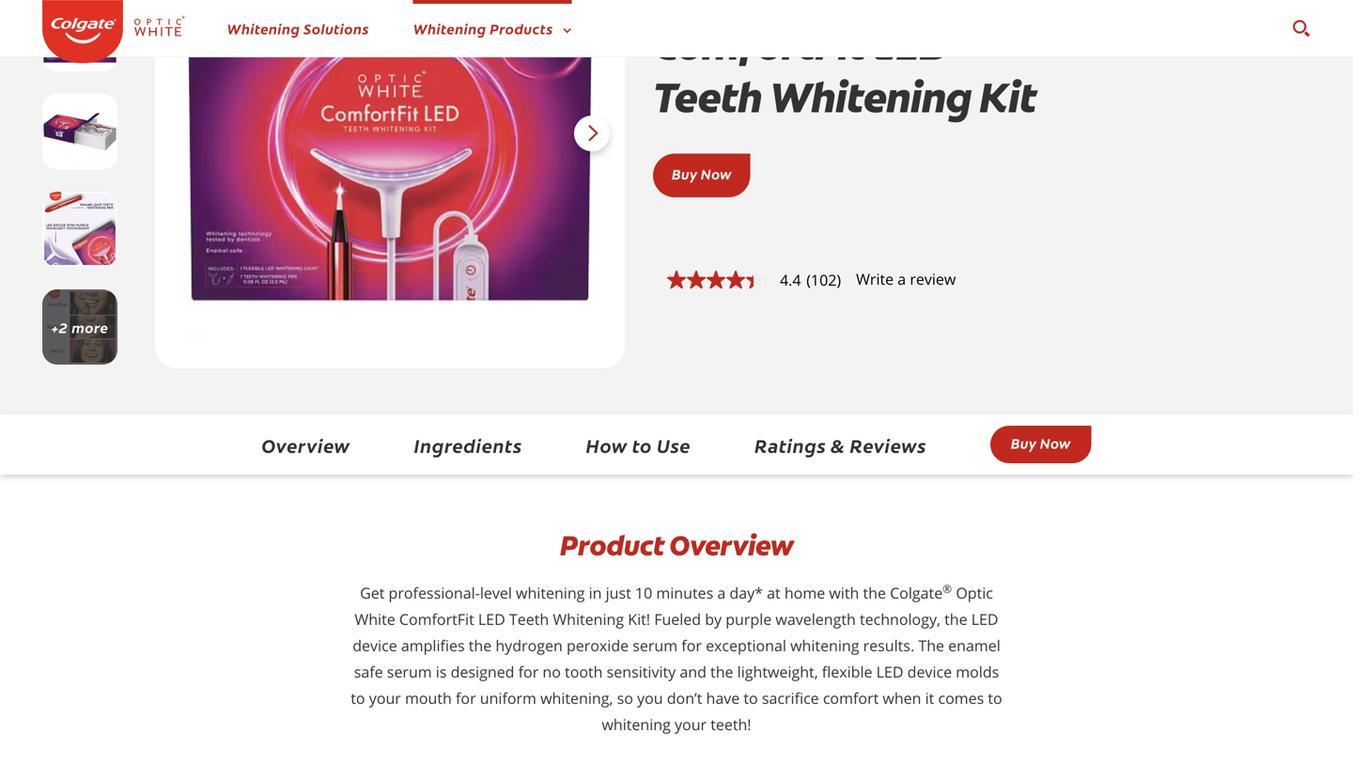 Task type: vqa. For each thing, say whether or not it's contained in the screenshot.
the when
yes



Task type: locate. For each thing, give the bounding box(es) containing it.
minutes
[[657, 583, 714, 603]]

1 vertical spatial overview
[[670, 527, 794, 565]]

don't
[[667, 688, 703, 708]]

1 horizontal spatial overview
[[670, 527, 794, 565]]

comfortfit
[[653, 18, 866, 73], [399, 609, 475, 629]]

2 horizontal spatial for
[[682, 636, 702, 656]]

molds
[[956, 662, 1000, 682]]

0 vertical spatial comfortfit
[[653, 18, 866, 73]]

&
[[831, 432, 846, 458]]

teeth inside optic white comfortfit led teeth whitening kit! fueled by purple wavelength technology, the led device amplifies the hydrogen peroxide serum for exceptional whitening results. the enamel safe serum is designed for no tooth sensitivity and the lightweight, flexible led device molds to your mouth for uniform whitening, so you don't have to sacrifice comfort when it comes to whitening your teeth!
[[510, 609, 549, 629]]

1 vertical spatial a
[[718, 583, 726, 603]]

comfort fit led 2 image
[[42, 290, 118, 365]]

colgate
[[890, 583, 943, 603]]

for left no
[[519, 662, 539, 682]]

0 horizontal spatial overview
[[262, 432, 350, 458]]

a right write
[[898, 269, 907, 289]]

level
[[480, 583, 512, 603]]

1 horizontal spatial now
[[1041, 433, 1072, 453]]

to right have
[[744, 688, 759, 708]]

whitening
[[227, 18, 300, 38], [413, 18, 487, 38], [770, 71, 972, 126], [553, 609, 624, 629]]

whitening solutions
[[227, 18, 369, 38]]

professional-
[[389, 583, 480, 603]]

1 horizontal spatial a
[[898, 269, 907, 289]]

the down the ®
[[945, 609, 968, 629]]

whitening,
[[541, 688, 613, 708]]

0 horizontal spatial buy
[[672, 164, 698, 183]]

is
[[436, 662, 447, 682]]

device
[[353, 636, 397, 656], [908, 662, 953, 682]]

1 horizontal spatial teeth
[[653, 71, 762, 126]]

1 horizontal spatial buy
[[1012, 433, 1037, 453]]

lightweight,
[[738, 662, 819, 682]]

0 vertical spatial buy now
[[672, 164, 732, 183]]

0 horizontal spatial for
[[456, 688, 476, 708]]

write a review
[[857, 269, 957, 289]]

hydrogen
[[496, 636, 563, 656]]

kit! fueled
[[628, 609, 701, 629]]

1 vertical spatial device
[[908, 662, 953, 682]]

0 vertical spatial for
[[682, 636, 702, 656]]

1 vertical spatial whitening
[[791, 636, 860, 656]]

1 vertical spatial teeth
[[510, 609, 549, 629]]

when
[[883, 688, 922, 708]]

a
[[898, 269, 907, 289], [718, 583, 726, 603]]

teeth
[[653, 71, 762, 126], [510, 609, 549, 629]]

teeth!
[[711, 715, 752, 735]]

results.
[[864, 636, 915, 656]]

sensitivity
[[607, 662, 676, 682]]

write
[[857, 269, 894, 289]]

1 vertical spatial serum
[[387, 662, 432, 682]]

your down safe
[[369, 688, 401, 708]]

whitening hub logo image
[[123, 0, 197, 66]]

home
[[785, 583, 826, 603]]

for
[[682, 636, 702, 656], [519, 662, 539, 682], [456, 688, 476, 708]]

0 horizontal spatial buy now button
[[672, 164, 732, 183]]

ratings
[[755, 432, 827, 458]]

enamel
[[949, 636, 1001, 656]]

for down designed
[[456, 688, 476, 708]]

comfort
[[823, 688, 879, 708]]

overview button
[[262, 432, 350, 458]]

safe
[[354, 662, 383, 682]]

to down safe
[[351, 688, 365, 708]]

teeth inside comfortfit led teeth whitening kit
[[653, 71, 762, 126]]

the up designed
[[469, 636, 492, 656]]

teeth up buy now link
[[653, 71, 762, 126]]

buy now button
[[672, 164, 732, 183], [991, 426, 1092, 464]]

led
[[874, 18, 950, 73], [478, 609, 506, 629], [972, 609, 999, 629], [877, 662, 904, 682]]

kit opening image
[[42, 94, 118, 169]]

+2 more
[[51, 317, 108, 337]]

0 horizontal spatial whitening
[[516, 583, 585, 603]]

whitening
[[516, 583, 585, 603], [791, 636, 860, 656], [602, 715, 671, 735]]

buy
[[672, 164, 698, 183], [1012, 433, 1037, 453]]

buy now
[[672, 164, 732, 183], [1012, 433, 1072, 453]]

led inside comfortfit led teeth whitening kit
[[874, 18, 950, 73]]

1 vertical spatial comfortfit
[[399, 609, 475, 629]]

2 vertical spatial whitening
[[602, 715, 671, 735]]

0 horizontal spatial a
[[718, 583, 726, 603]]

comfortfit led teeth whitening kit
[[653, 18, 1036, 126]]

whitening products
[[413, 18, 553, 38]]

for up and
[[682, 636, 702, 656]]

your
[[369, 688, 401, 708], [675, 715, 707, 735]]

a left day* on the right bottom
[[718, 583, 726, 603]]

whitening down so
[[602, 715, 671, 735]]

whitening inside get professional-level whitening in just 10 minutes a day* at home with the colgate ®
[[516, 583, 585, 603]]

1 horizontal spatial buy now button
[[991, 426, 1092, 464]]

comfort fit led 1 image
[[42, 192, 118, 267]]

1 horizontal spatial buy now
[[1012, 433, 1072, 453]]

serum left "is" at bottom
[[387, 662, 432, 682]]

1 vertical spatial buy
[[1012, 433, 1037, 453]]

whitening down the wavelength
[[791, 636, 860, 656]]

your down don't
[[675, 715, 707, 735]]

1 horizontal spatial whitening
[[602, 715, 671, 735]]

technology,
[[860, 609, 941, 629]]

whitening left in
[[516, 583, 585, 603]]

wavelength
[[776, 609, 856, 629]]

®
[[943, 581, 953, 597]]

0 vertical spatial serum
[[633, 636, 678, 656]]

write a review button
[[857, 269, 957, 289]]

1 horizontal spatial comfortfit
[[653, 18, 866, 73]]

use
[[657, 432, 691, 458]]

0 horizontal spatial your
[[369, 688, 401, 708]]

serum down the "kit! fueled"
[[633, 636, 678, 656]]

0 vertical spatial whitening
[[516, 583, 585, 603]]

how to use
[[586, 432, 691, 458]]

0 horizontal spatial serum
[[387, 662, 432, 682]]

whitening inside optic white comfortfit led teeth whitening kit! fueled by purple wavelength technology, the led device amplifies the hydrogen peroxide serum for exceptional whitening results. the enamel safe serum is designed for no tooth sensitivity and the lightweight, flexible led device molds to your mouth for uniform whitening, so you don't have to sacrifice comfort when it comes to whitening your teeth!
[[553, 609, 624, 629]]

1 horizontal spatial your
[[675, 715, 707, 735]]

device up the it
[[908, 662, 953, 682]]

0 horizontal spatial teeth
[[510, 609, 549, 629]]

0 vertical spatial teeth
[[653, 71, 762, 126]]

review
[[910, 269, 957, 289]]

None search field
[[1292, 9, 1312, 47]]

and
[[680, 662, 707, 682]]

overview
[[262, 432, 350, 458], [670, 527, 794, 565]]

0 horizontal spatial comfortfit
[[399, 609, 475, 629]]

comfortfit inside comfortfit led teeth whitening kit
[[653, 18, 866, 73]]

1 vertical spatial buy now button
[[991, 426, 1092, 464]]

the
[[864, 583, 887, 603], [945, 609, 968, 629], [469, 636, 492, 656], [711, 662, 734, 682]]

teeth up hydrogen
[[510, 609, 549, 629]]

the
[[919, 636, 945, 656]]

0 horizontal spatial now
[[701, 164, 732, 183]]

the right with on the right bottom of the page
[[864, 583, 887, 603]]

tooth
[[565, 662, 603, 682]]

day*
[[730, 583, 763, 603]]

sacrifice
[[762, 688, 820, 708]]

now
[[701, 164, 732, 183], [1041, 433, 1072, 453]]

device down white
[[353, 636, 397, 656]]

the up have
[[711, 662, 734, 682]]

0 vertical spatial now
[[701, 164, 732, 183]]

0 vertical spatial your
[[369, 688, 401, 708]]

you
[[638, 688, 663, 708]]

serum
[[633, 636, 678, 656], [387, 662, 432, 682]]

1 horizontal spatial for
[[519, 662, 539, 682]]

0 vertical spatial device
[[353, 636, 397, 656]]



Task type: describe. For each thing, give the bounding box(es) containing it.
+2 more button
[[42, 290, 118, 365]]

buy now link
[[672, 164, 732, 183]]

2 vertical spatial for
[[456, 688, 476, 708]]

exceptional
[[706, 636, 787, 656]]

reviews
[[850, 432, 927, 458]]

0 horizontal spatial device
[[353, 636, 397, 656]]

peroxide
[[567, 636, 629, 656]]

2 horizontal spatial whitening
[[791, 636, 860, 656]]

buy inside buy now button
[[1012, 433, 1037, 453]]

1 horizontal spatial device
[[908, 662, 953, 682]]

4.4
[[780, 270, 802, 290]]

ingredients
[[414, 432, 522, 458]]

10
[[636, 583, 653, 603]]

how to use button
[[586, 432, 691, 458]]

1 vertical spatial for
[[519, 662, 539, 682]]

1 vertical spatial now
[[1041, 433, 1072, 453]]

slides tab list
[[42, 0, 118, 380]]

ratings & reviews button
[[755, 432, 927, 458]]

at
[[767, 583, 781, 603]]

optic white comfortfit led teeth whitening kit! fueled by purple wavelength technology, the led device amplifies the hydrogen peroxide serum for exceptional whitening results. the enamel safe serum is designed for no tooth sensitivity and the lightweight, flexible led device molds to your mouth for uniform whitening, so you don't have to sacrifice comfort when it comes to whitening your teeth!
[[351, 583, 1003, 735]]

have
[[707, 688, 740, 708]]

by
[[705, 609, 722, 629]]

ratings & reviews
[[755, 432, 927, 458]]

0 vertical spatial buy
[[672, 164, 698, 183]]

comfortfit inside optic white comfortfit led teeth whitening kit! fueled by purple wavelength technology, the led device amplifies the hydrogen peroxide serum for exceptional whitening results. the enamel safe serum is designed for no tooth sensitivity and the lightweight, flexible led device molds to your mouth for uniform whitening, so you don't have to sacrifice comfort when it comes to whitening your teeth!
[[399, 609, 475, 629]]

solutions
[[304, 18, 369, 38]]

+2
[[51, 317, 68, 337]]

ingredients button
[[414, 432, 522, 458]]

1 horizontal spatial serum
[[633, 636, 678, 656]]

purple
[[726, 609, 772, 629]]

to left use
[[633, 432, 653, 458]]

uniform
[[480, 688, 537, 708]]

get professional-level whitening in just 10 minutes a day* at home with the colgate ®
[[360, 581, 953, 603]]

to down molds
[[989, 688, 1003, 708]]

a inside get professional-level whitening in just 10 minutes a day* at home with the colgate ®
[[718, 583, 726, 603]]

colgate® logo image
[[42, 0, 123, 63]]

4.4 (102)
[[780, 270, 842, 290]]

amplifies
[[401, 636, 465, 656]]

0 vertical spatial overview
[[262, 432, 350, 458]]

in
[[589, 583, 602, 603]]

no
[[543, 662, 561, 682]]

designed
[[451, 662, 515, 682]]

so
[[617, 688, 634, 708]]

how
[[586, 432, 628, 458]]

whitening products button
[[413, 14, 572, 42]]

get
[[360, 583, 385, 603]]

products
[[490, 18, 553, 38]]

0 vertical spatial buy now button
[[672, 164, 732, 183]]

1 vertical spatial buy now
[[1012, 433, 1072, 453]]

1 vertical spatial your
[[675, 715, 707, 735]]

mouth
[[405, 688, 452, 708]]

whitening solutions link
[[227, 18, 369, 38]]

0 vertical spatial a
[[898, 269, 907, 289]]

packshot of optic white® comforfit led device image
[[183, 0, 597, 340]]

more
[[72, 317, 108, 337]]

comes
[[939, 688, 985, 708]]

flexible
[[822, 662, 873, 682]]

with
[[830, 583, 860, 603]]

kit
[[980, 71, 1036, 126]]

(102)
[[807, 270, 842, 290]]

optic
[[957, 583, 994, 603]]

whitening inside comfortfit led teeth whitening kit
[[770, 71, 972, 126]]

product overview
[[560, 527, 794, 565]]

just
[[606, 583, 632, 603]]

product
[[560, 527, 664, 565]]

whitening inside popup button
[[413, 18, 487, 38]]

0 horizontal spatial buy now
[[672, 164, 732, 183]]

the inside get professional-level whitening in just 10 minutes a day* at home with the colgate ®
[[864, 583, 887, 603]]

white
[[355, 609, 396, 629]]

it
[[926, 688, 935, 708]]

back of packshot image
[[42, 0, 118, 71]]



